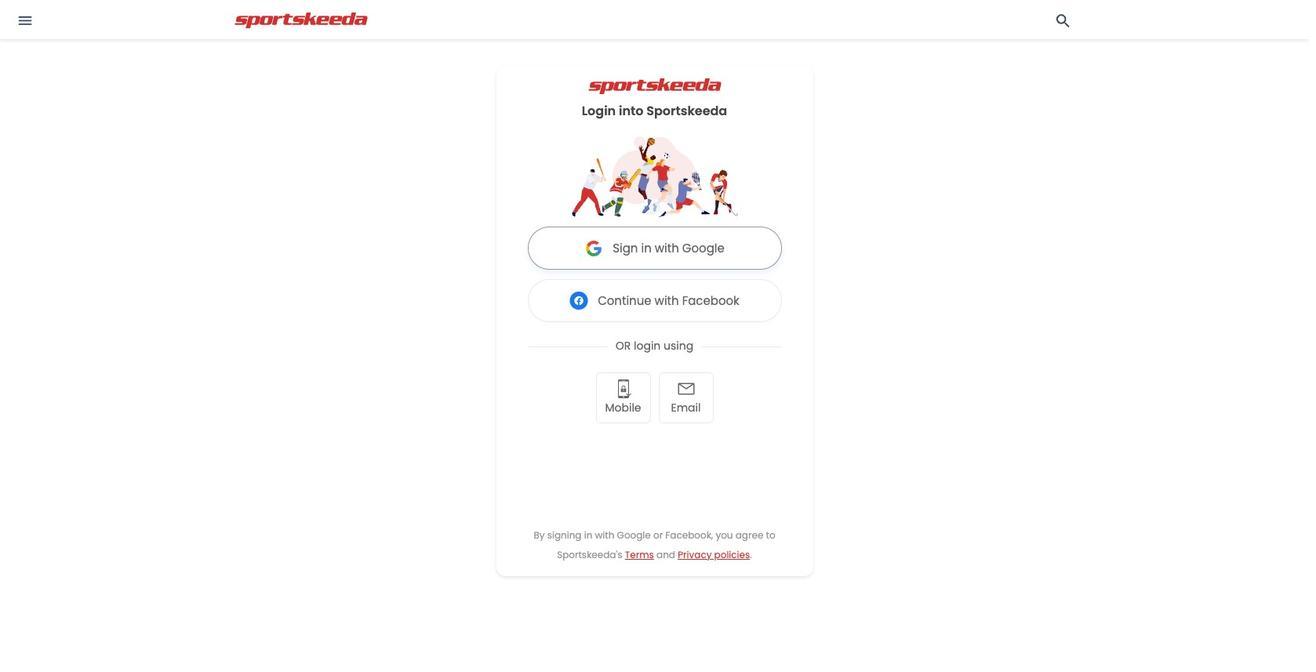 Task type: locate. For each thing, give the bounding box(es) containing it.
or
[[654, 529, 663, 542]]

continue with facebook link
[[528, 279, 782, 322]]

with right sign
[[655, 240, 679, 256]]

sign in with google
[[604, 240, 725, 256]]

sign in with google link
[[528, 227, 782, 270]]

google up facebook
[[682, 240, 725, 256]]

0 horizontal spatial in
[[584, 529, 593, 542]]

to
[[766, 529, 776, 542]]

1 horizontal spatial google
[[682, 240, 725, 256]]

btn menu image
[[18, 16, 32, 25]]

1 horizontal spatial in
[[641, 240, 652, 256]]

and
[[657, 548, 676, 562]]

google
[[682, 240, 725, 256], [617, 529, 651, 542]]

0 vertical spatial with
[[655, 240, 679, 256]]

sportskeeda
[[647, 102, 728, 120]]

signing
[[547, 529, 582, 542]]

mobile
[[605, 400, 641, 416]]

1 vertical spatial in
[[584, 529, 593, 542]]

sign
[[613, 240, 638, 256]]

2 vertical spatial with
[[595, 529, 615, 542]]

with up 'sportskeeda's'
[[595, 529, 615, 542]]

with right continue
[[655, 292, 679, 309]]

login
[[582, 102, 616, 120]]

login
[[634, 338, 661, 354]]

google inside by signing in with google or facebook, you agree to sportskeeda's
[[617, 529, 651, 542]]

google up terms link
[[617, 529, 651, 542]]

mobile link
[[596, 373, 651, 424]]

with
[[655, 240, 679, 256], [655, 292, 679, 309], [595, 529, 615, 542]]

terms and privacy policies .
[[625, 548, 752, 562]]

in inside sign in with google link
[[641, 240, 652, 256]]

1 vertical spatial with
[[655, 292, 679, 309]]

login into sportskeeda
[[582, 102, 728, 120]]

by
[[534, 529, 545, 542]]

1 vertical spatial google
[[617, 529, 651, 542]]

in up 'sportskeeda's'
[[584, 529, 593, 542]]

with inside by signing in with google or facebook, you agree to sportskeeda's
[[595, 529, 615, 542]]

0 horizontal spatial google
[[617, 529, 651, 542]]

0 vertical spatial in
[[641, 240, 652, 256]]

facebook
[[682, 292, 740, 309]]

sports news image
[[223, 13, 380, 28]]

sportskeeda's
[[557, 548, 623, 562]]

or login using
[[616, 338, 694, 354]]

into
[[619, 102, 644, 120]]

facebook,
[[666, 529, 713, 542]]

in right sign
[[641, 240, 652, 256]]

in
[[641, 240, 652, 256], [584, 529, 593, 542]]

agree
[[736, 529, 764, 542]]



Task type: describe. For each thing, give the bounding box(es) containing it.
policies
[[714, 548, 750, 562]]

email
[[671, 400, 701, 416]]

privacy policies link
[[678, 548, 750, 562]]

.
[[750, 548, 752, 562]]

by signing in with google or facebook, you agree to sportskeeda's
[[534, 529, 776, 562]]

0 vertical spatial google
[[682, 240, 725, 256]]

you
[[716, 529, 733, 542]]

email link
[[659, 373, 714, 424]]

privacy
[[678, 548, 712, 562]]

terms link
[[625, 548, 654, 562]]

terms
[[625, 548, 654, 562]]

continue
[[598, 292, 652, 309]]

or
[[616, 338, 631, 354]]

in inside by signing in with google or facebook, you agree to sportskeeda's
[[584, 529, 593, 542]]

continue with facebook
[[589, 292, 740, 309]]

using
[[664, 338, 694, 354]]



Task type: vqa. For each thing, say whether or not it's contained in the screenshot.
the bottom in
yes



